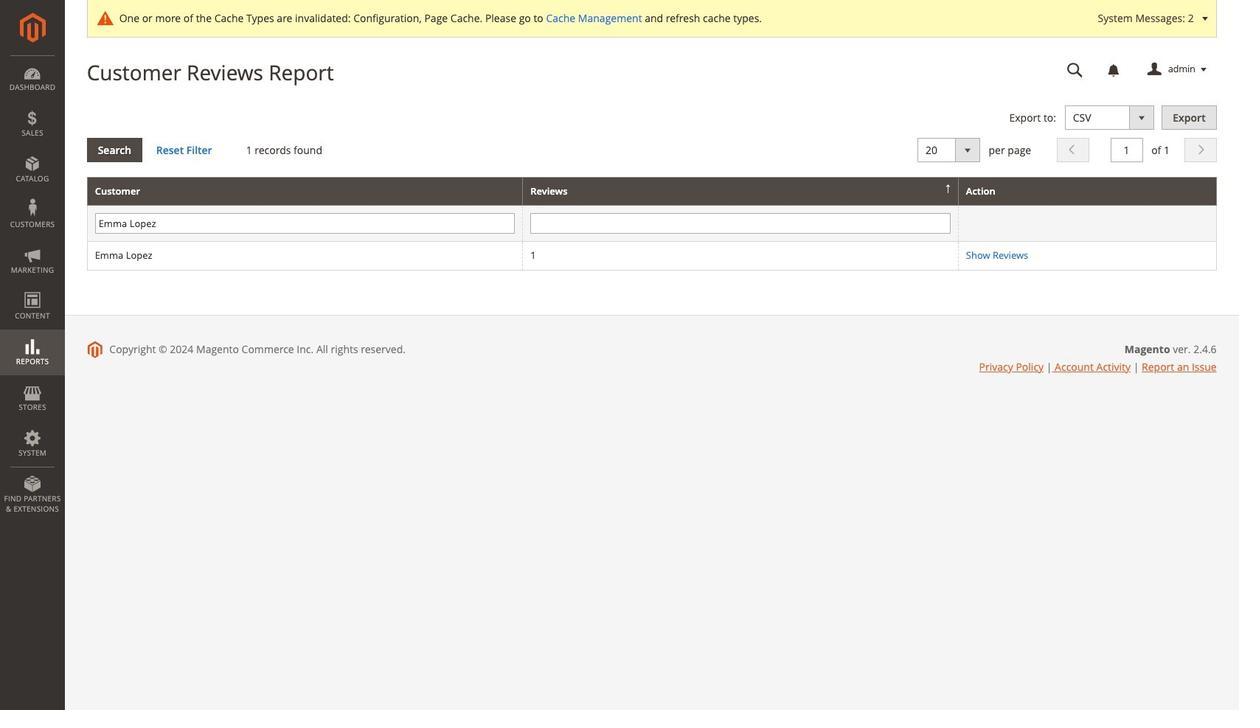 Task type: locate. For each thing, give the bounding box(es) containing it.
menu bar
[[0, 55, 65, 522]]

magento admin panel image
[[20, 13, 45, 43]]

None text field
[[1057, 57, 1094, 83], [1110, 138, 1143, 162], [1057, 57, 1094, 83], [1110, 138, 1143, 162]]

None text field
[[95, 213, 515, 234], [530, 213, 951, 234], [95, 213, 515, 234], [530, 213, 951, 234]]



